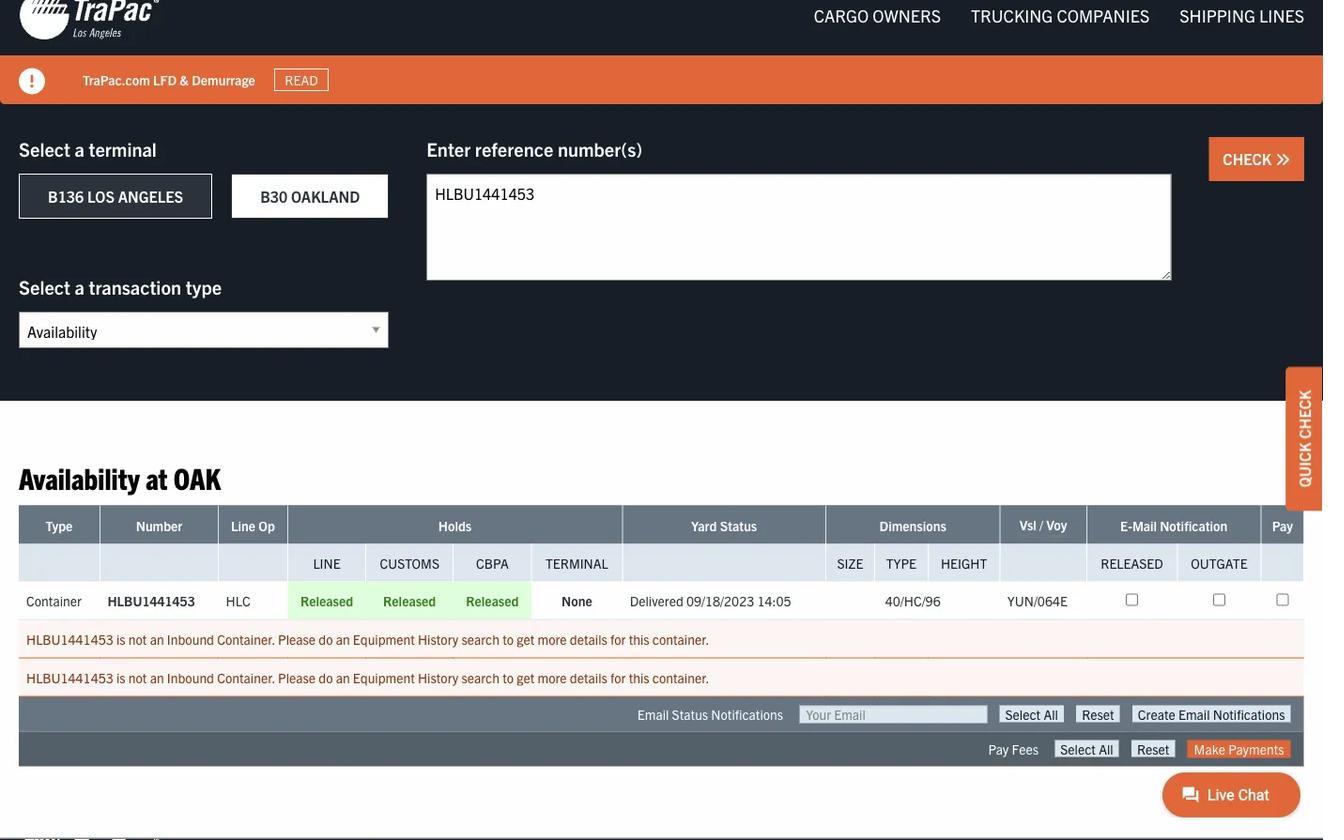 Task type: vqa. For each thing, say whether or not it's contained in the screenshot.
MAIL
yes



Task type: describe. For each thing, give the bounding box(es) containing it.
2 details from the top
[[570, 670, 608, 687]]

email
[[638, 706, 669, 723]]

1 please from the top
[[278, 631, 316, 648]]

line for line
[[313, 555, 341, 572]]

number
[[136, 518, 183, 535]]

cbpa
[[476, 555, 509, 572]]

quick check
[[1296, 391, 1314, 488]]

payments
[[1229, 741, 1285, 758]]

transaction
[[89, 275, 181, 299]]

op
[[259, 518, 275, 535]]

pay for pay fees
[[989, 741, 1009, 758]]

1 this from the top
[[629, 631, 650, 648]]

status for email
[[672, 706, 709, 723]]

delivered 09/18/2023 14:05
[[630, 593, 792, 610]]

b136 los angeles
[[48, 187, 183, 206]]

height
[[941, 555, 988, 572]]

read
[[285, 72, 318, 89]]

0 vertical spatial hlbu1441453
[[107, 593, 195, 610]]

released down cbpa
[[466, 593, 519, 610]]

email status notifications
[[638, 706, 784, 723]]

number(s)
[[558, 137, 643, 161]]

1 search from the top
[[462, 631, 500, 648]]

angeles
[[118, 187, 183, 206]]

1 inbound from the top
[[167, 631, 214, 648]]

trucking companies
[[972, 5, 1150, 26]]

reference
[[475, 137, 554, 161]]

2 inbound from the top
[[167, 670, 214, 687]]

banner containing cargo owners
[[0, 0, 1324, 105]]

select for select a terminal
[[19, 137, 70, 161]]

trucking
[[972, 5, 1054, 26]]

cargo owners link
[[799, 0, 957, 34]]

companies
[[1057, 5, 1150, 26]]

14:05
[[758, 593, 792, 610]]

los
[[87, 187, 115, 206]]

2 not from the top
[[129, 670, 147, 687]]

1 more from the top
[[538, 631, 567, 648]]

1 vertical spatial hlbu1441453
[[26, 631, 113, 648]]

1 history from the top
[[418, 631, 459, 648]]

hlc
[[226, 593, 251, 610]]

trapac.com lfd & demurrage
[[83, 72, 255, 88]]

read link
[[274, 69, 329, 92]]

enter reference number(s)
[[427, 137, 643, 161]]

/
[[1040, 517, 1044, 534]]

1 hlbu1441453 is not an inbound container. please do an equipment history search to get more details for this container. from the top
[[26, 631, 710, 648]]

1 equipment from the top
[[353, 631, 415, 648]]

1 do from the top
[[319, 631, 333, 648]]

e-mail notification
[[1121, 518, 1228, 535]]

2 search from the top
[[462, 670, 500, 687]]

2 do from the top
[[319, 670, 333, 687]]

40/hc/96
[[886, 593, 941, 610]]

1 vertical spatial check
[[1296, 391, 1314, 439]]

check button
[[1210, 138, 1305, 182]]

holds
[[439, 518, 472, 535]]

outgate
[[1192, 555, 1248, 572]]

terminal
[[546, 555, 609, 572]]

2 container. from the top
[[653, 670, 710, 687]]

1 vertical spatial type
[[887, 555, 917, 572]]

yard status
[[692, 518, 758, 535]]

shipping lines
[[1180, 5, 1305, 26]]

pay for pay
[[1273, 518, 1294, 535]]

b30 oakland
[[260, 187, 360, 206]]

2 more from the top
[[538, 670, 567, 687]]

lines
[[1260, 5, 1305, 26]]

0 vertical spatial type
[[46, 518, 73, 535]]

owners
[[873, 5, 942, 26]]

a for terminal
[[75, 137, 84, 161]]

make payments link
[[1188, 741, 1291, 759]]

enter
[[427, 137, 471, 161]]

2 to from the top
[[503, 670, 514, 687]]

select a transaction type
[[19, 275, 222, 299]]

notification
[[1161, 518, 1228, 535]]

2 vertical spatial hlbu1441453
[[26, 670, 113, 687]]

select for select a transaction type
[[19, 275, 70, 299]]

make
[[1195, 741, 1226, 758]]

1 for from the top
[[611, 631, 626, 648]]

1 to from the top
[[503, 631, 514, 648]]



Task type: locate. For each thing, give the bounding box(es) containing it.
released down e-
[[1101, 555, 1164, 572]]

1 horizontal spatial pay
[[1273, 518, 1294, 535]]

yun/064e
[[1008, 593, 1068, 610]]

2 please from the top
[[278, 670, 316, 687]]

size
[[838, 555, 864, 572]]

1 horizontal spatial check
[[1296, 391, 1314, 439]]

oak
[[174, 460, 221, 497]]

2 a from the top
[[75, 275, 84, 299]]

0 horizontal spatial type
[[46, 518, 73, 535]]

line op
[[231, 518, 275, 535]]

&
[[180, 72, 189, 88]]

more
[[538, 631, 567, 648], [538, 670, 567, 687]]

cargo
[[814, 5, 869, 26]]

1 vertical spatial please
[[278, 670, 316, 687]]

1 vertical spatial do
[[319, 670, 333, 687]]

1 horizontal spatial type
[[887, 555, 917, 572]]

0 vertical spatial details
[[570, 631, 608, 648]]

is
[[116, 631, 126, 648], [116, 670, 126, 687]]

1 vertical spatial solid image
[[1276, 153, 1291, 168]]

0 vertical spatial for
[[611, 631, 626, 648]]

0 vertical spatial line
[[231, 518, 256, 535]]

1 vertical spatial details
[[570, 670, 608, 687]]

container. up email
[[653, 670, 710, 687]]

09/18/2023
[[687, 593, 755, 610]]

type
[[46, 518, 73, 535], [887, 555, 917, 572]]

inbound
[[167, 631, 214, 648], [167, 670, 214, 687]]

0 vertical spatial is
[[116, 631, 126, 648]]

0 vertical spatial to
[[503, 631, 514, 648]]

0 horizontal spatial status
[[672, 706, 709, 723]]

0 vertical spatial a
[[75, 137, 84, 161]]

trucking companies link
[[957, 0, 1165, 34]]

1 vertical spatial to
[[503, 670, 514, 687]]

0 horizontal spatial pay
[[989, 741, 1009, 758]]

select a terminal
[[19, 137, 157, 161]]

0 vertical spatial inbound
[[167, 631, 214, 648]]

select
[[19, 137, 70, 161], [19, 275, 70, 299]]

history
[[418, 631, 459, 648], [418, 670, 459, 687]]

0 vertical spatial check
[[1224, 150, 1276, 169]]

container.
[[217, 631, 275, 648], [217, 670, 275, 687]]

make payments
[[1195, 741, 1285, 758]]

please
[[278, 631, 316, 648], [278, 670, 316, 687]]

line for line op
[[231, 518, 256, 535]]

shipping
[[1180, 5, 1256, 26]]

1 vertical spatial status
[[672, 706, 709, 723]]

availability at oak
[[19, 460, 221, 497]]

line left 'op'
[[231, 518, 256, 535]]

1 vertical spatial container.
[[217, 670, 275, 687]]

1 vertical spatial select
[[19, 275, 70, 299]]

None checkbox
[[1214, 595, 1226, 607], [1277, 595, 1289, 607], [1214, 595, 1226, 607], [1277, 595, 1289, 607]]

0 vertical spatial container.
[[653, 631, 710, 648]]

vsl
[[1020, 517, 1037, 534]]

lfd
[[153, 72, 177, 88]]

2 select from the top
[[19, 275, 70, 299]]

released down customs
[[383, 593, 436, 610]]

dimensions
[[880, 518, 947, 535]]

1 vertical spatial container.
[[653, 670, 710, 687]]

solid image inside check button
[[1276, 153, 1291, 168]]

1 vertical spatial line
[[313, 555, 341, 572]]

None checkbox
[[1127, 595, 1139, 607]]

check inside button
[[1224, 150, 1276, 169]]

1 vertical spatial get
[[517, 670, 535, 687]]

quick
[[1296, 443, 1314, 488]]

an
[[150, 631, 164, 648], [336, 631, 350, 648], [150, 670, 164, 687], [336, 670, 350, 687]]

cargo owners
[[814, 5, 942, 26]]

0 vertical spatial solid image
[[19, 69, 45, 95]]

vsl / voy
[[1020, 517, 1068, 534]]

status for yard
[[720, 518, 758, 535]]

customs
[[380, 555, 440, 572]]

1 vertical spatial is
[[116, 670, 126, 687]]

0 vertical spatial hlbu1441453 is not an inbound container. please do an equipment history search to get more details for this container.
[[26, 631, 710, 648]]

2 equipment from the top
[[353, 670, 415, 687]]

1 vertical spatial hlbu1441453 is not an inbound container. please do an equipment history search to get more details for this container.
[[26, 670, 710, 687]]

Enter reference number(s) text field
[[427, 174, 1172, 281]]

0 vertical spatial please
[[278, 631, 316, 648]]

1 horizontal spatial status
[[720, 518, 758, 535]]

for
[[611, 631, 626, 648], [611, 670, 626, 687]]

0 vertical spatial select
[[19, 137, 70, 161]]

1 vertical spatial history
[[418, 670, 459, 687]]

1 select from the top
[[19, 137, 70, 161]]

1 get from the top
[[517, 631, 535, 648]]

1 vertical spatial search
[[462, 670, 500, 687]]

status
[[720, 518, 758, 535], [672, 706, 709, 723]]

0 vertical spatial search
[[462, 631, 500, 648]]

1 vertical spatial a
[[75, 275, 84, 299]]

banner
[[0, 0, 1324, 105]]

0 vertical spatial this
[[629, 631, 650, 648]]

1 details from the top
[[570, 631, 608, 648]]

select left transaction
[[19, 275, 70, 299]]

1 not from the top
[[129, 631, 147, 648]]

1 container. from the top
[[217, 631, 275, 648]]

0 vertical spatial get
[[517, 631, 535, 648]]

demurrage
[[192, 72, 255, 88]]

pay left fees
[[989, 741, 1009, 758]]

shipping lines link
[[1165, 0, 1320, 34]]

0 vertical spatial history
[[418, 631, 459, 648]]

None button
[[1000, 706, 1064, 723], [1077, 706, 1121, 723], [1133, 706, 1291, 723], [1055, 741, 1120, 758], [1132, 741, 1176, 758], [1000, 706, 1064, 723], [1077, 706, 1121, 723], [1133, 706, 1291, 723], [1055, 741, 1120, 758], [1132, 741, 1176, 758]]

this up email
[[629, 670, 650, 687]]

type up 40/hc/96
[[887, 555, 917, 572]]

0 vertical spatial do
[[319, 631, 333, 648]]

Your Email email field
[[800, 706, 988, 724]]

1 is from the top
[[116, 631, 126, 648]]

status right email
[[672, 706, 709, 723]]

equipment
[[353, 631, 415, 648], [353, 670, 415, 687]]

1 vertical spatial equipment
[[353, 670, 415, 687]]

1 horizontal spatial line
[[313, 555, 341, 572]]

a for transaction
[[75, 275, 84, 299]]

container. down delivered
[[653, 631, 710, 648]]

2 container. from the top
[[217, 670, 275, 687]]

2 history from the top
[[418, 670, 459, 687]]

terminal
[[89, 137, 157, 161]]

2 this from the top
[[629, 670, 650, 687]]

1 vertical spatial this
[[629, 670, 650, 687]]

b30
[[260, 187, 288, 206]]

status right yard
[[720, 518, 758, 535]]

2 is from the top
[[116, 670, 126, 687]]

e-
[[1121, 518, 1133, 535]]

this down delivered
[[629, 631, 650, 648]]

1 horizontal spatial solid image
[[1276, 153, 1291, 168]]

to
[[503, 631, 514, 648], [503, 670, 514, 687]]

released right hlc
[[301, 593, 353, 610]]

2 hlbu1441453 is not an inbound container. please do an equipment history search to get more details for this container. from the top
[[26, 670, 710, 687]]

details
[[570, 631, 608, 648], [570, 670, 608, 687]]

1 a from the top
[[75, 137, 84, 161]]

1 vertical spatial pay
[[989, 741, 1009, 758]]

fees
[[1012, 741, 1039, 758]]

pay right notification
[[1273, 518, 1294, 535]]

container.
[[653, 631, 710, 648], [653, 670, 710, 687]]

notifications
[[712, 706, 784, 723]]

0 vertical spatial equipment
[[353, 631, 415, 648]]

0 vertical spatial status
[[720, 518, 758, 535]]

1 vertical spatial inbound
[[167, 670, 214, 687]]

1 vertical spatial for
[[611, 670, 626, 687]]

type down availability
[[46, 518, 73, 535]]

released
[[1101, 555, 1164, 572], [301, 593, 353, 610], [383, 593, 436, 610], [466, 593, 519, 610]]

container
[[26, 593, 82, 610]]

1 container. from the top
[[653, 631, 710, 648]]

menu bar
[[799, 0, 1320, 34]]

b136
[[48, 187, 84, 206]]

a left transaction
[[75, 275, 84, 299]]

2 for from the top
[[611, 670, 626, 687]]

quick check link
[[1286, 367, 1324, 511]]

at
[[146, 460, 168, 497]]

pay fees
[[989, 741, 1039, 758]]

select up b136
[[19, 137, 70, 161]]

trapac.com
[[83, 72, 150, 88]]

line
[[231, 518, 256, 535], [313, 555, 341, 572]]

mail
[[1133, 518, 1158, 535]]

0 vertical spatial pay
[[1273, 518, 1294, 535]]

solid image
[[19, 69, 45, 95], [1276, 153, 1291, 168]]

1 vertical spatial not
[[129, 670, 147, 687]]

voy
[[1047, 517, 1068, 534]]

0 vertical spatial not
[[129, 631, 147, 648]]

search
[[462, 631, 500, 648], [462, 670, 500, 687]]

do
[[319, 631, 333, 648], [319, 670, 333, 687]]

0 vertical spatial container.
[[217, 631, 275, 648]]

check
[[1224, 150, 1276, 169], [1296, 391, 1314, 439]]

0 horizontal spatial solid image
[[19, 69, 45, 95]]

delivered
[[630, 593, 684, 610]]

a left terminal
[[75, 137, 84, 161]]

pay
[[1273, 518, 1294, 535], [989, 741, 1009, 758]]

0 horizontal spatial line
[[231, 518, 256, 535]]

get
[[517, 631, 535, 648], [517, 670, 535, 687]]

type
[[186, 275, 222, 299]]

menu bar containing cargo owners
[[799, 0, 1320, 34]]

availability
[[19, 460, 140, 497]]

los angeles image
[[19, 0, 160, 42]]

0 vertical spatial more
[[538, 631, 567, 648]]

line left customs
[[313, 555, 341, 572]]

none
[[562, 593, 593, 610]]

0 horizontal spatial check
[[1224, 150, 1276, 169]]

this
[[629, 631, 650, 648], [629, 670, 650, 687]]

yard
[[692, 518, 717, 535]]

a
[[75, 137, 84, 161], [75, 275, 84, 299]]

2 get from the top
[[517, 670, 535, 687]]

oakland
[[291, 187, 360, 206]]

1 vertical spatial more
[[538, 670, 567, 687]]



